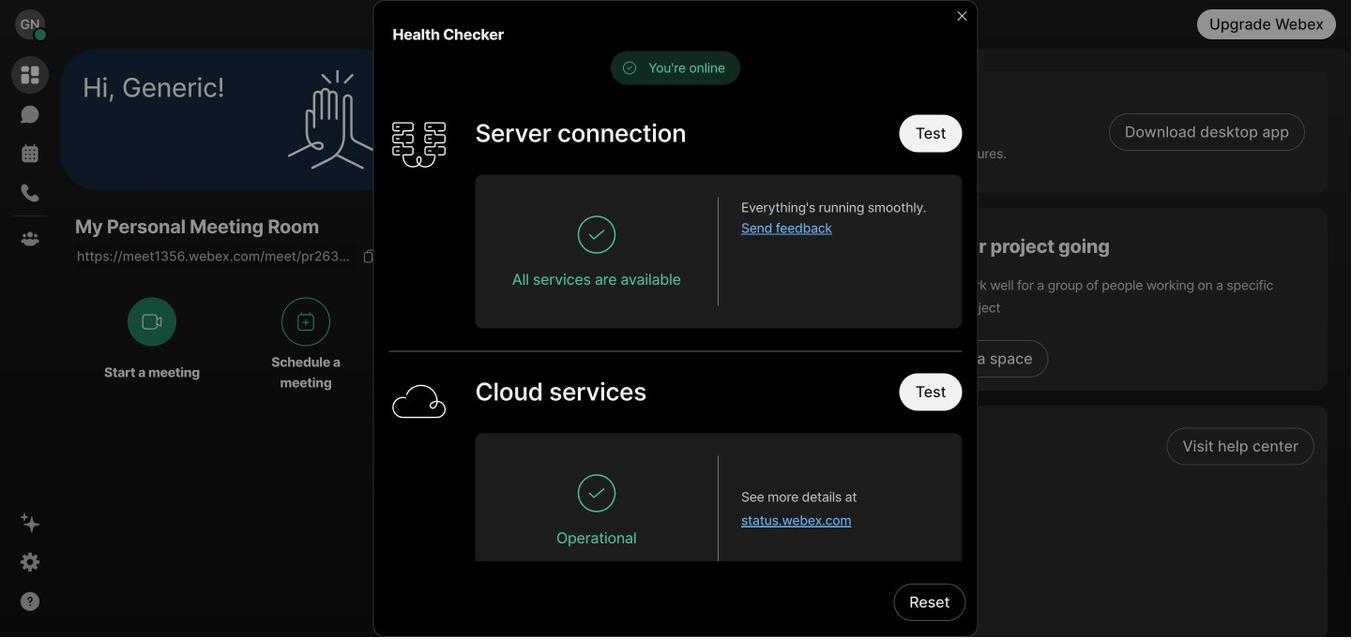 Task type: describe. For each thing, give the bounding box(es) containing it.
1 list item from the top
[[440, 427, 1328, 467]]

webex tab list
[[11, 56, 49, 258]]

server connection image
[[389, 115, 449, 175]]

4 list item from the top
[[440, 548, 1328, 588]]

2 list item from the top
[[440, 467, 1328, 508]]

3 list item from the top
[[440, 508, 1328, 548]]



Task type: vqa. For each thing, say whether or not it's contained in the screenshot.
2nd list item from the top of the page
yes



Task type: locate. For each thing, give the bounding box(es) containing it.
5 list item from the top
[[440, 588, 1328, 629]]

cloud services image
[[389, 374, 449, 434]]

navigation
[[0, 49, 60, 638]]

list item
[[440, 427, 1328, 467], [440, 467, 1328, 508], [440, 508, 1328, 548], [440, 548, 1328, 588], [440, 588, 1328, 629]]

None text field
[[75, 243, 357, 270]]



